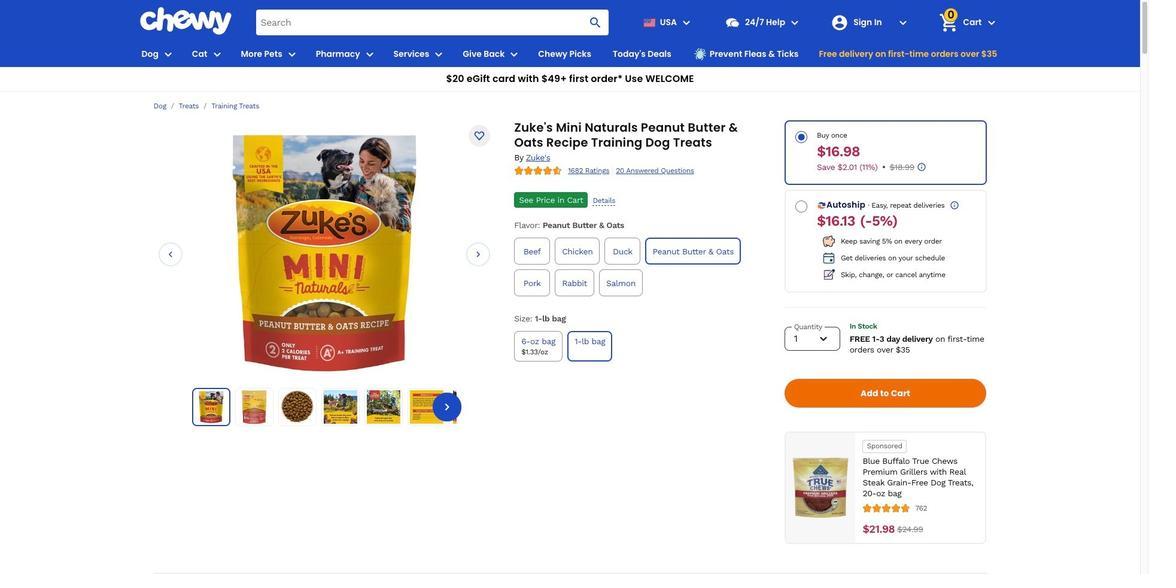Task type: vqa. For each thing, say whether or not it's contained in the screenshot.
the "Chewy support" Image
yes



Task type: describe. For each thing, give the bounding box(es) containing it.
chewy home image
[[139, 7, 232, 35]]

2 menu image from the left
[[285, 47, 299, 61]]

help menu image
[[788, 15, 803, 30]]

change region menu image
[[680, 15, 694, 30]]

zuke's mini naturals peanut butter & oats recipe training dog treats, 1-lb bag slide 5 of 10 image
[[367, 390, 400, 424]]

zuke's mini naturals peanut butter & oats recipe training dog treats, 1-lb bag slide 6 of 10 image
[[410, 390, 443, 424]]

Product search field
[[256, 10, 609, 35]]

1 group from the top
[[512, 235, 768, 299]]

blue buffalo true chews premium grillers with real steak grain-free dog treats, 20-oz bag image
[[791, 458, 851, 519]]

carousel-slider region
[[158, 133, 491, 376]]

2 menu image from the left
[[507, 47, 522, 61]]

Search text field
[[256, 10, 609, 35]]

zuke's mini naturals peanut butter & oats recipe training dog treats, 1-lb bag slide 7 of 10 image
[[453, 390, 487, 424]]

0 horizontal spatial zuke's mini naturals peanut butter & oats recipe training dog treats, 1-lb bag slide 1 of 10 image
[[195, 391, 227, 423]]

zuke's mini naturals peanut butter & oats recipe training dog treats, 1-lb bag slide 1 of 10 image inside carousel-slider region
[[232, 133, 417, 373]]



Task type: locate. For each thing, give the bounding box(es) containing it.
zuke's mini naturals peanut butter & oats recipe training dog treats, 1-lb bag slide 4 of 10 image
[[324, 390, 357, 424]]

1 vertical spatial group
[[512, 329, 768, 364]]

account menu image
[[897, 15, 911, 30]]

0 horizontal spatial menu image
[[210, 47, 224, 61]]

3 menu image from the left
[[363, 47, 377, 61]]

menu image
[[161, 47, 175, 61], [285, 47, 299, 61], [363, 47, 377, 61], [432, 47, 446, 61]]

cart menu image
[[985, 15, 999, 30]]

chewy support image
[[725, 15, 741, 30]]

group
[[512, 235, 768, 299], [512, 329, 768, 364]]

4 menu image from the left
[[432, 47, 446, 61]]

zuke's mini naturals peanut butter & oats recipe training dog treats, 1-lb bag slide 1 of 10 image
[[232, 133, 417, 373], [195, 391, 227, 423]]

1 menu image from the left
[[161, 47, 175, 61]]

1 menu image from the left
[[210, 47, 224, 61]]

items image
[[939, 12, 960, 33]]

list
[[192, 388, 489, 426]]

None text field
[[890, 162, 915, 173]]

1 vertical spatial zuke's mini naturals peanut butter & oats recipe training dog treats, 1-lb bag slide 1 of 10 image
[[195, 391, 227, 423]]

0 vertical spatial zuke's mini naturals peanut butter & oats recipe training dog treats, 1-lb bag slide 1 of 10 image
[[232, 133, 417, 373]]

submit search image
[[589, 15, 603, 30]]

menu image
[[210, 47, 224, 61], [507, 47, 522, 61]]

0 vertical spatial group
[[512, 235, 768, 299]]

zuke's mini naturals peanut butter & oats recipe training dog treats, 1-lb bag slide 3 of 10 image
[[281, 390, 314, 424]]

1 horizontal spatial menu image
[[507, 47, 522, 61]]

site banner
[[0, 0, 1141, 92]]

1 horizontal spatial zuke's mini naturals peanut butter & oats recipe training dog treats, 1-lb bag slide 1 of 10 image
[[232, 133, 417, 373]]

2 group from the top
[[512, 329, 768, 364]]

zuke's mini naturals peanut butter & oats recipe training dog treats, 1-lb bag slide 2 of 10 image
[[237, 390, 271, 424]]

option group
[[785, 120, 987, 293]]

None text field
[[817, 143, 860, 160], [817, 213, 856, 229], [863, 523, 895, 536], [898, 523, 924, 536], [817, 143, 860, 160], [817, 213, 856, 229], [863, 523, 895, 536], [898, 523, 924, 536]]



